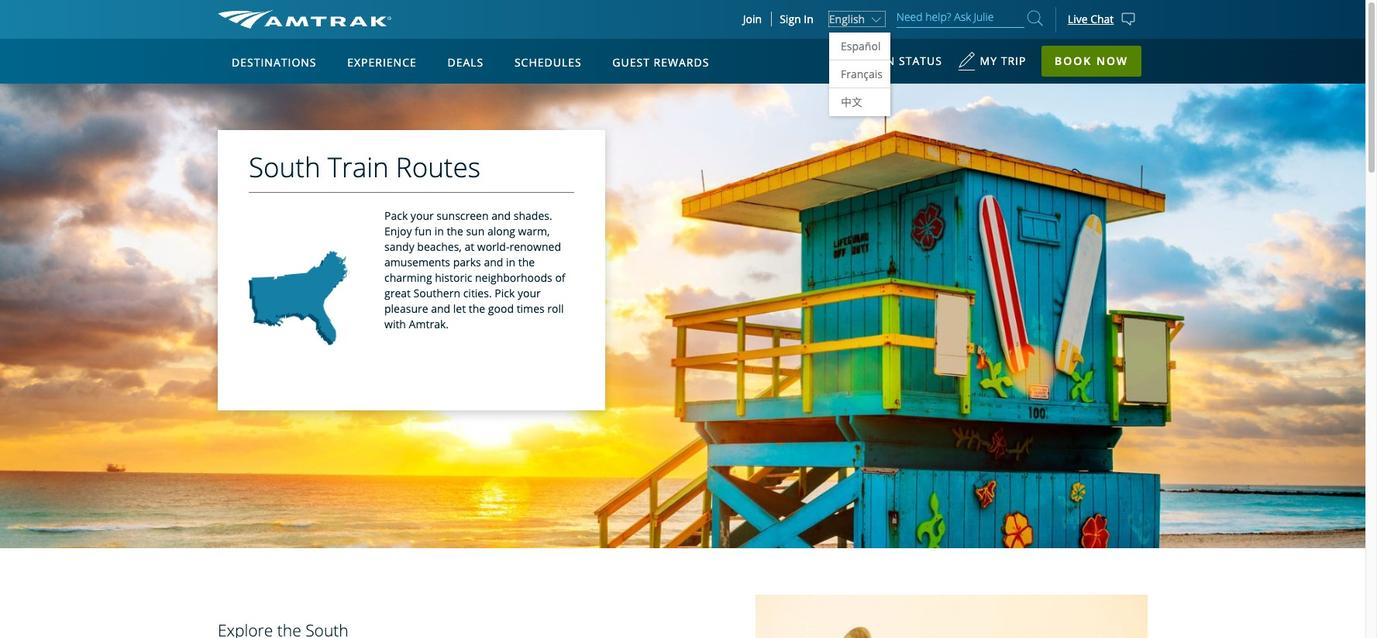 Task type: describe. For each thing, give the bounding box(es) containing it.
1 horizontal spatial in
[[506, 255, 515, 270]]

south train routes
[[249, 149, 480, 185]]

in
[[804, 12, 813, 26]]

charming
[[384, 270, 432, 285]]

status
[[899, 53, 942, 68]]

roll
[[547, 302, 564, 316]]

sign in
[[780, 12, 813, 26]]

banner containing live chat
[[0, 0, 1365, 358]]

times
[[517, 302, 545, 316]]

0 vertical spatial and
[[491, 208, 511, 223]]

live chat button
[[1055, 0, 1148, 39]]

english
[[829, 12, 865, 26]]

cities.
[[463, 286, 492, 301]]

book now button
[[1042, 46, 1141, 77]]

español link
[[829, 33, 888, 60]]

train
[[328, 149, 389, 185]]

train status link
[[838, 46, 942, 84]]

fun
[[415, 224, 432, 239]]

experience
[[347, 55, 417, 70]]

my trip button
[[957, 46, 1026, 84]]

routes
[[396, 149, 480, 185]]

sign in button
[[780, 12, 813, 26]]

2 vertical spatial the
[[469, 302, 485, 316]]

0 vertical spatial your
[[411, 208, 434, 223]]

good
[[488, 302, 514, 316]]

guest
[[612, 55, 650, 70]]

world-
[[477, 239, 509, 254]]

destinations button
[[225, 41, 323, 84]]

regions map image
[[275, 129, 647, 346]]

中文
[[841, 95, 862, 109]]

my
[[980, 53, 997, 68]]

1 horizontal spatial your
[[518, 286, 541, 301]]

amtrak.
[[409, 317, 449, 332]]

enjoy
[[384, 224, 412, 239]]

english button
[[829, 12, 885, 26]]

neighborhoods
[[475, 270, 552, 285]]

list box inside banner
[[829, 33, 890, 116]]

sunscreen
[[437, 208, 489, 223]]

0 vertical spatial the
[[447, 224, 463, 239]]

1 vertical spatial and
[[484, 255, 503, 270]]

pack
[[384, 208, 408, 223]]

pick
[[495, 286, 515, 301]]

live chat
[[1068, 11, 1114, 26]]

0 horizontal spatial in
[[434, 224, 444, 239]]

amusements
[[384, 255, 450, 270]]

train
[[861, 53, 895, 68]]

let
[[453, 302, 466, 316]]

pleasure
[[384, 302, 428, 316]]

español
[[841, 39, 880, 53]]

schedules
[[514, 55, 582, 70]]

sign
[[780, 12, 801, 26]]

search icon image
[[1027, 8, 1043, 29]]



Task type: vqa. For each thing, say whether or not it's contained in the screenshot.
cities.
yes



Task type: locate. For each thing, give the bounding box(es) containing it.
and down world-
[[484, 255, 503, 270]]

the down sunscreen
[[447, 224, 463, 239]]

along
[[487, 224, 515, 239]]

0 vertical spatial in
[[434, 224, 444, 239]]

1 horizontal spatial the
[[469, 302, 485, 316]]

1 vertical spatial in
[[506, 255, 515, 270]]

banner
[[0, 0, 1365, 358]]

in up neighborhoods
[[506, 255, 515, 270]]

application
[[275, 129, 647, 346]]

south
[[249, 149, 320, 185]]

at
[[464, 239, 474, 254]]

train status
[[861, 53, 942, 68]]

guest rewards
[[612, 55, 709, 70]]

and up along
[[491, 208, 511, 223]]

your up fun
[[411, 208, 434, 223]]

trip
[[1001, 53, 1026, 68]]

live
[[1068, 11, 1088, 26]]

in
[[434, 224, 444, 239], [506, 255, 515, 270]]

and down southern
[[431, 302, 450, 316]]

my trip
[[980, 53, 1026, 68]]

Please enter your search item search field
[[896, 8, 1024, 28]]

renowned
[[509, 239, 561, 254]]

chat
[[1090, 11, 1114, 26]]

book now
[[1055, 53, 1128, 68]]

parks
[[453, 255, 481, 270]]

southern
[[413, 286, 460, 301]]

2 vertical spatial and
[[431, 302, 450, 316]]

join button
[[734, 12, 772, 26]]

2 horizontal spatial the
[[518, 255, 535, 270]]

historic
[[435, 270, 472, 285]]

your up times
[[518, 286, 541, 301]]

1 vertical spatial your
[[518, 286, 541, 301]]

1 vertical spatial the
[[518, 255, 535, 270]]

amtrak image
[[218, 10, 391, 29]]

in up 'beaches,'
[[434, 224, 444, 239]]

0 horizontal spatial the
[[447, 224, 463, 239]]

0 horizontal spatial your
[[411, 208, 434, 223]]

warm,
[[518, 224, 550, 239]]

sandy
[[384, 239, 414, 254]]

guest rewards button
[[606, 41, 715, 84]]

of
[[555, 270, 565, 285]]

beaches,
[[417, 239, 462, 254]]

the
[[447, 224, 463, 239], [518, 255, 535, 270], [469, 302, 485, 316]]

now
[[1096, 53, 1128, 68]]

français link
[[829, 60, 890, 88]]

join
[[743, 12, 762, 26]]

the down cities.
[[469, 302, 485, 316]]

with
[[384, 317, 406, 332]]

experience button
[[341, 41, 423, 84]]

list box
[[829, 33, 890, 116]]

and
[[491, 208, 511, 223], [484, 255, 503, 270], [431, 302, 450, 316]]

shades.
[[514, 208, 552, 223]]

sun
[[466, 224, 485, 239]]

pack your sunscreen and shades. enjoy fun in the sun along warm, sandy beaches, at world-renowned amusements parks and in the charming historic neighborhoods of great southern cities. pick your pleasure and let the good times roll with amtrak.
[[384, 208, 565, 332]]

your
[[411, 208, 434, 223], [518, 286, 541, 301]]

the down renowned
[[518, 255, 535, 270]]

great
[[384, 286, 411, 301]]

schedules link
[[508, 39, 588, 84]]

book
[[1055, 53, 1092, 68]]

français
[[841, 67, 882, 81]]

中文 link
[[829, 88, 870, 116]]

rewards
[[654, 55, 709, 70]]

destinations
[[232, 55, 317, 70]]

deals
[[447, 55, 484, 70]]

deals button
[[441, 41, 490, 84]]

list box containing español
[[829, 33, 890, 116]]



